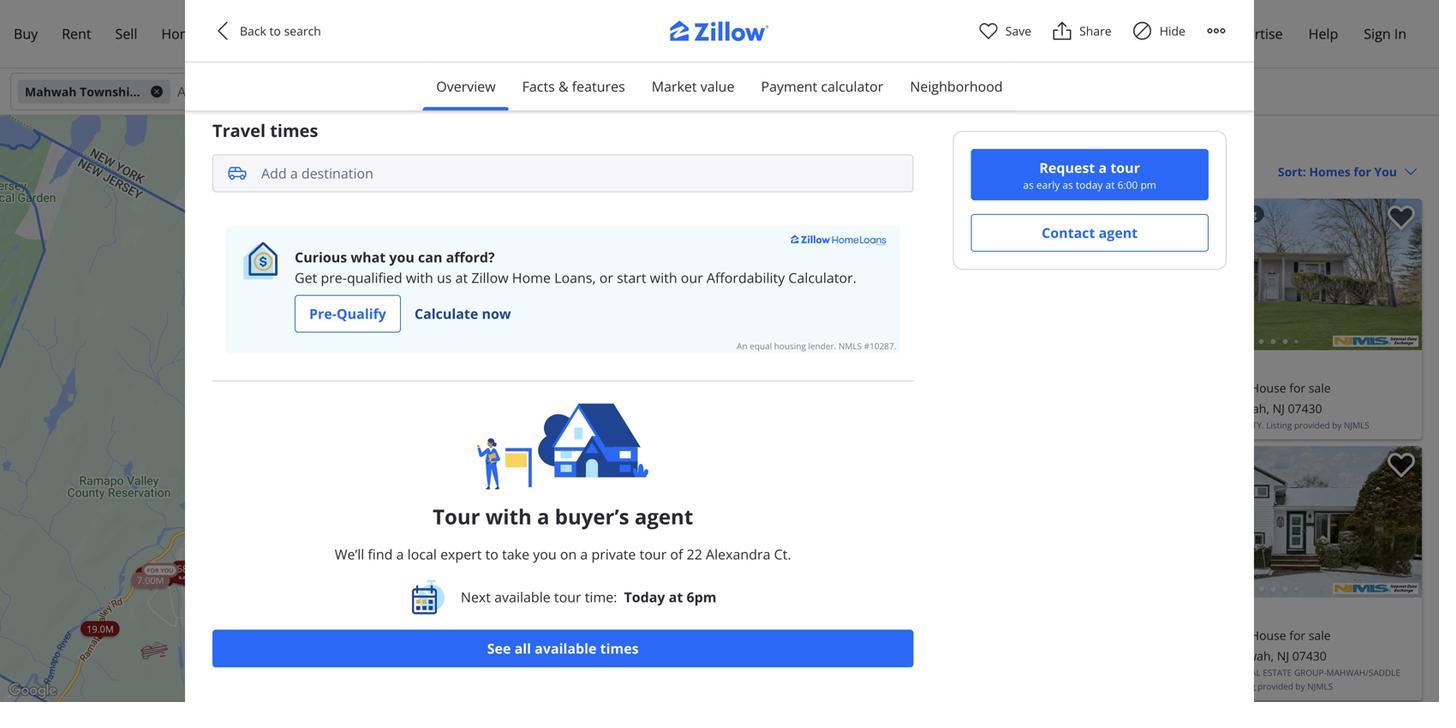Task type: describe. For each thing, give the bounding box(es) containing it.
features
[[572, 77, 625, 96]]

1 vertical spatial listing
[[1230, 681, 1255, 693]]

affordability
[[707, 268, 785, 287]]

provided inside 21 bayberry dr, mahwah, nj 07430 keller williams valley realty . listing provided by njmls
[[1294, 420, 1330, 431]]

travel times
[[212, 118, 318, 142]]

qualify
[[337, 304, 386, 323]]

chevron right image
[[1085, 264, 1106, 285]]

re-center
[[716, 138, 773, 155]]

21 bayberry dr, mahwah, nj 07430 link
[[1128, 398, 1415, 419]]

Add a destination text field
[[261, 154, 913, 192]]

international inside christie's international real estate group-mahwah/saddle river regional office
[[1173, 667, 1238, 679]]

a right on
[[580, 545, 588, 563]]

google image
[[4, 680, 61, 702]]

chevron right image inside property images, use arrow keys to navigate, image 1 of 22 group
[[1393, 264, 1413, 285]]

4.79m
[[141, 569, 168, 582]]

sign in
[[1364, 24, 1407, 43]]

1 horizontal spatial 22
[[1128, 648, 1142, 664]]

1 vertical spatial &
[[1092, 132, 1105, 155]]

825k
[[384, 368, 406, 381]]

payment
[[761, 77, 817, 96]]

mahwah, for ct,
[[1223, 648, 1274, 664]]

5 ba
[[864, 380, 888, 396]]

5 for 5 bds
[[821, 380, 827, 396]]

-- sqft for 10 ba
[[907, 627, 940, 644]]

sotheby's
[[924, 667, 968, 679]]

at for get pre-qualified with us at zillow home loans, or start with our affordability calculator.
[[455, 268, 468, 287]]

boundary
[[607, 138, 665, 155]]

1 listing provided by njmls image from the top
[[1333, 336, 1419, 347]]

0 horizontal spatial link
[[291, 590, 332, 613]]

10 for 10 ba
[[864, 627, 878, 644]]

help link
[[1297, 14, 1350, 54]]

save this home button for 21 bayberry dr, mahwah, nj 07430
[[1374, 199, 1422, 247]]

property images, use arrow keys to navigate, image 1 of 22 group
[[1121, 199, 1422, 354]]

back
[[240, 23, 266, 39]]

for you
[[459, 462, 485, 470]]

mahwah/saddle
[[1326, 667, 1400, 679]]

- house for sale for 22 alexandra ct, mahwah, nj 07430
[[1243, 627, 1331, 644]]

dual ctas actions group
[[295, 295, 886, 333]]

1 horizontal spatial .
[[1225, 681, 1227, 693]]

more image
[[1206, 21, 1227, 41]]

faster time image
[[409, 578, 447, 616]]

save this home button for 22 alexandra ct, mahwah, nj 07430
[[1374, 446, 1422, 494]]

plus image
[[755, 616, 773, 634]]

& inside facts & features button
[[558, 77, 568, 96]]

re-
[[716, 138, 735, 155]]

save
[[1005, 23, 1031, 39]]

22 alexandra ct, mahwah, nj 07430 image
[[1121, 446, 1422, 598]]

find
[[368, 545, 393, 563]]

expert
[[440, 545, 482, 563]]

1 vertical spatial njmls
[[1307, 681, 1333, 693]]

nj left real
[[974, 132, 992, 155]]

6
[[821, 627, 827, 644]]

1 vertical spatial agent
[[635, 503, 693, 531]]

2 horizontal spatial with
[[650, 268, 677, 287]]

tour for 6pm
[[554, 588, 581, 606]]

back to search
[[240, 23, 321, 39]]

9 aspen ct, mahwah, nj 07430 image
[[814, 199, 1114, 350]]

0 horizontal spatial chevron down image
[[613, 85, 627, 99]]

next available tour time: today at 6pm
[[461, 588, 716, 606]]

10 for 10 farmstead rd, mahwah, nj 07430 prominent properties sotheby's international realty-alpine
[[821, 648, 834, 664]]

main content containing mahwah township nj real estate & homes for sale
[[797, 116, 1439, 702]]

listing inside 21 bayberry dr, mahwah, nj 07430 keller williams valley realty . listing provided by njmls
[[1266, 420, 1292, 431]]

a right find
[[396, 545, 404, 563]]

time:
[[585, 588, 617, 606]]

0 vertical spatial available
[[494, 588, 551, 606]]

for for for you for you 1.68m
[[547, 479, 559, 487]]

0 horizontal spatial save this home image
[[1080, 206, 1108, 231]]

request a tour as early as today at 6:00 pm
[[1023, 158, 1156, 192]]

you for for you
[[472, 462, 485, 470]]

us
[[437, 268, 452, 287]]

by inside 21 bayberry dr, mahwah, nj 07430 keller williams valley realty . listing provided by njmls
[[1332, 420, 1342, 431]]

calculate
[[414, 304, 478, 323]]

tour for today
[[1110, 158, 1140, 177]]

christie's international real estate group-mahwah/saddle river regional office
[[1128, 667, 1400, 693]]

today
[[624, 588, 665, 606]]

for for 21 bayberry dr, mahwah, nj 07430
[[1289, 380, 1306, 396]]

sqft for 5 ba
[[911, 380, 933, 396]]

shopping
[[1210, 207, 1257, 221]]

619k
[[180, 571, 202, 584]]

mahwah, for rd,
[[921, 648, 972, 664]]

415k
[[185, 570, 207, 583]]

nj for 10 farmstead rd, mahwah, nj 07430 prominent properties sotheby's international realty-alpine
[[975, 648, 988, 664]]

car image
[[227, 163, 248, 184]]

10 ba
[[864, 627, 895, 644]]

1 as from the left
[[1023, 178, 1034, 192]]

10 farmstead rd, mahwah, nj 07430 prominent properties sotheby's international realty-alpine
[[821, 648, 1098, 679]]

available inside button
[[535, 639, 597, 658]]

for
[[1172, 132, 1199, 155]]

remove boundary
[[556, 138, 665, 155]]

1 vertical spatial chevron down image
[[1404, 165, 1418, 179]]

buy link
[[2, 14, 50, 54]]

remove boundary button
[[540, 129, 699, 164]]

group-
[[1294, 667, 1326, 679]]

a inside request a tour as early as today at 6:00 pm
[[1099, 158, 1107, 177]]

finder
[[306, 24, 344, 43]]

$6,995,000
[[821, 603, 909, 627]]

pre-
[[309, 304, 337, 323]]

5 for 5 ba
[[864, 380, 871, 396]]

calculator
[[821, 77, 883, 96]]

manage
[[1097, 24, 1148, 43]]

alpine
[[1070, 667, 1098, 679]]

1 horizontal spatial chevron down image
[[712, 666, 724, 678]]

nj inside the filters element
[[141, 84, 154, 100]]

for for for you 7.00m
[[147, 567, 159, 575]]

bds for 5 bds
[[831, 380, 851, 396]]

07430 for 10 farmstead rd, mahwah, nj 07430
[[991, 648, 1025, 664]]

market value
[[652, 77, 735, 96]]

ct,
[[1205, 648, 1220, 664]]

buy
[[14, 24, 38, 43]]

in
[[1394, 24, 1407, 43]]

-- sqft for 5 ba
[[901, 380, 933, 396]]

home loans
[[161, 24, 242, 43]]

368k
[[502, 454, 524, 466]]

facts & features button
[[509, 63, 639, 110]]

22 alexandra ct, mahwah, nj 07430 link
[[1128, 646, 1415, 666]]

see all available times button
[[212, 630, 913, 668]]

6pm
[[687, 588, 716, 606]]

nmls
[[838, 340, 862, 352]]

mahwah, for dr,
[[1218, 400, 1269, 417]]

you for for you 7.00m
[[160, 567, 174, 575]]

505k
[[320, 540, 342, 553]]

convenient to shopping
[[1135, 207, 1257, 221]]

farmstead
[[837, 648, 897, 664]]

calculate now button
[[414, 295, 511, 333]]

map region
[[0, 79, 905, 702]]

439k
[[472, 519, 493, 532]]

market value button
[[638, 63, 748, 110]]

0 horizontal spatial for you link
[[443, 460, 489, 483]]

0 vertical spatial chevron right image
[[232, 172, 252, 192]]

early
[[1036, 178, 1060, 192]]

sale for 21 bayberry dr, mahwah, nj 07430
[[1309, 380, 1331, 396]]

house for 22 alexandra ct, mahwah, nj 07430
[[1250, 627, 1286, 644]]

agent
[[266, 24, 303, 43]]

get
[[295, 268, 317, 287]]

1 vertical spatial alexandra
[[1145, 648, 1201, 664]]

1 vertical spatial tour
[[639, 545, 667, 563]]

bds for 6 bds
[[831, 627, 851, 644]]

2 listing provided by njmls image from the top
[[1333, 583, 1419, 594]]

7.00m
[[137, 574, 164, 587]]

1.68m
[[532, 488, 559, 501]]

nj for 22 alexandra ct, mahwah, nj 07430
[[1277, 648, 1289, 664]]

today
[[1076, 178, 1103, 192]]

0 horizontal spatial with
[[406, 268, 433, 287]]

minus image
[[755, 661, 773, 679]]

nj for 21 bayberry dr, mahwah, nj 07430 keller williams valley realty . listing provided by njmls
[[1273, 400, 1285, 417]]

river
[[1128, 681, 1151, 693]]

1 horizontal spatial to
[[485, 545, 498, 563]]

help
[[1309, 24, 1338, 43]]

payment calculator
[[761, 77, 883, 96]]

$1,679,000
[[821, 355, 909, 379]]

1 horizontal spatial for you link
[[536, 477, 577, 500]]

see all available times
[[487, 639, 639, 658]]

rent link
[[50, 14, 103, 54]]

our
[[681, 268, 703, 287]]

6 bds
[[821, 627, 851, 644]]

local
[[407, 545, 437, 563]]

rent
[[62, 24, 91, 43]]

share image
[[1052, 21, 1073, 41]]

ba for 5 ba
[[874, 380, 888, 396]]

5 bds
[[821, 380, 851, 396]]



Task type: vqa. For each thing, say whether or not it's contained in the screenshot.


Task type: locate. For each thing, give the bounding box(es) containing it.
1 vertical spatial to
[[1196, 207, 1207, 221]]

township inside main content
[[890, 132, 969, 155]]

njmls inside 21 bayberry dr, mahwah, nj 07430 keller williams valley realty . listing provided by njmls
[[1344, 420, 1369, 431]]

1 horizontal spatial by
[[1332, 420, 1342, 431]]

1 horizontal spatial chevron left image
[[822, 264, 843, 285]]

2 - house for sale from the top
[[1243, 627, 1331, 644]]

-- sqft up the rd,
[[907, 627, 940, 644]]

bds right 6
[[831, 627, 851, 644]]

home image
[[21, 90, 58, 128]]

0 vertical spatial provided
[[1294, 420, 1330, 431]]

1 horizontal spatial at
[[669, 588, 683, 606]]

0 horizontal spatial home
[[161, 24, 200, 43]]

rd,
[[900, 648, 918, 664]]

curious
[[295, 248, 347, 266]]

0 vertical spatial home
[[161, 24, 200, 43]]

1 vertical spatial for
[[1289, 627, 1306, 644]]

as left early
[[1023, 178, 1034, 192]]

chevron left image
[[1130, 264, 1150, 285]]

0 vertical spatial chevron left image
[[212, 21, 233, 41]]

10 up farmstead
[[864, 627, 878, 644]]

tour left time:
[[554, 588, 581, 606]]

with down 400k link
[[485, 503, 532, 531]]

by down group-
[[1296, 681, 1305, 693]]

save this home image
[[1080, 206, 1108, 231], [1388, 453, 1415, 478]]

chevron down image left facts
[[452, 85, 466, 99]]

tour inside request a tour as early as today at 6:00 pm
[[1110, 158, 1140, 177]]

as
[[1023, 178, 1034, 192], [1062, 178, 1073, 192]]

1 - house for sale from the top
[[1243, 380, 1331, 396]]

0 horizontal spatial listing
[[1230, 681, 1255, 693]]

of
[[670, 545, 683, 563]]

tour
[[433, 503, 480, 531]]

0 vertical spatial mahwah
[[25, 84, 77, 100]]

homes
[[1109, 132, 1167, 155]]

mahwah, inside 21 bayberry dr, mahwah, nj 07430 keller williams valley realty . listing provided by njmls
[[1218, 400, 1269, 417]]

for you link
[[443, 460, 489, 483], [536, 477, 577, 500]]

mahwah,
[[1218, 400, 1269, 417], [921, 648, 972, 664], [1223, 648, 1274, 664]]

1 horizontal spatial tour
[[639, 545, 667, 563]]

1 horizontal spatial save this home image
[[1388, 453, 1415, 478]]

0 horizontal spatial township
[[80, 84, 137, 100]]

properties
[[872, 667, 921, 679]]

tour with a buyer's agent
[[433, 503, 693, 531]]

. inside 21 bayberry dr, mahwah, nj 07430 keller williams valley realty . listing provided by njmls
[[1262, 420, 1264, 431]]

curious what you can afford?
[[295, 248, 495, 266]]

1 horizontal spatial as
[[1062, 178, 1073, 192]]

lender.
[[808, 340, 836, 352]]

heart image
[[978, 21, 999, 41]]

5 down lender.
[[821, 380, 827, 396]]

1 vertical spatial home
[[512, 268, 551, 287]]

2 vertical spatial at
[[669, 588, 683, 606]]

office
[[1197, 681, 1225, 693]]

chevron down image
[[452, 85, 466, 99], [1404, 165, 1418, 179]]

international up office
[[1173, 667, 1238, 679]]

alexandra left ct
[[706, 545, 770, 563]]

advertise link
[[1211, 14, 1295, 54]]

by down 21 bayberry dr, mahwah, nj 07430 link in the bottom of the page
[[1332, 420, 1342, 431]]

21
[[1128, 400, 1142, 417]]

1 house from the top
[[1250, 380, 1286, 396]]

1 vertical spatial 10
[[821, 648, 834, 664]]

chevron down image
[[613, 85, 627, 99], [850, 85, 864, 99], [712, 666, 724, 678]]

1 horizontal spatial 5
[[864, 380, 871, 396]]

22 alexandra ct image
[[213, 0, 913, 106]]

international
[[970, 667, 1035, 679], [1173, 667, 1238, 679]]

a up today
[[1099, 158, 1107, 177]]

tour left "of"
[[639, 545, 667, 563]]

0 vertical spatial njmls
[[1344, 420, 1369, 431]]

nj down "sell" "link" on the left of page
[[141, 84, 154, 100]]

1 for from the top
[[1289, 380, 1306, 396]]

0 horizontal spatial agent
[[635, 503, 693, 531]]

1 vertical spatial township
[[890, 132, 969, 155]]

21 bayberry dr, mahwah, nj 07430 image
[[1121, 199, 1422, 350]]

afford?
[[446, 248, 495, 266]]

sale
[[1309, 380, 1331, 396], [1309, 627, 1331, 644]]

for you link left 400k
[[443, 460, 489, 483]]

at inside request a tour as early as today at 6:00 pm
[[1105, 178, 1115, 192]]

2 as from the left
[[1062, 178, 1073, 192]]

as down request
[[1062, 178, 1073, 192]]

- house for sale for 21 bayberry dr, mahwah, nj 07430
[[1243, 380, 1331, 396]]

1 vertical spatial provided
[[1258, 681, 1293, 693]]

1 vertical spatial link
[[291, 590, 332, 613]]

international down 10 farmstead rd, mahwah, nj 07430 link
[[970, 667, 1035, 679]]

0 horizontal spatial at
[[455, 268, 468, 287]]

loans,
[[554, 268, 596, 287]]

chevron down image left market
[[613, 85, 627, 99]]

house for 21 bayberry dr, mahwah, nj 07430
[[1250, 380, 1286, 396]]

1 vertical spatial bds
[[831, 627, 851, 644]]

1 horizontal spatial njmls
[[1344, 420, 1369, 431]]

international inside 10 farmstead rd, mahwah, nj 07430 prominent properties sotheby's international realty-alpine
[[970, 667, 1035, 679]]

home inside home loans link
[[161, 24, 200, 43]]

07430 inside 21 bayberry dr, mahwah, nj 07430 keller williams valley realty . listing provided by njmls
[[1288, 400, 1322, 417]]

mahwah
[[25, 84, 77, 100], [814, 132, 885, 155]]

1 5 from the left
[[821, 380, 827, 396]]

search
[[284, 23, 321, 39]]

contact
[[1042, 224, 1095, 242]]

estate
[[1037, 132, 1088, 155]]

to left "take"
[[485, 545, 498, 563]]

sqft for 10 ba
[[918, 627, 940, 644]]

township down neighborhood button
[[890, 132, 969, 155]]

0 vertical spatial .
[[1262, 420, 1264, 431]]

2 horizontal spatial to
[[1196, 207, 1207, 221]]

an
[[737, 340, 747, 352]]

- house for sale up 21 bayberry dr, mahwah, nj 07430 link in the bottom of the page
[[1243, 380, 1331, 396]]

njmls
[[1344, 420, 1369, 431], [1307, 681, 1333, 693]]

home
[[161, 24, 200, 43], [512, 268, 551, 287]]

1 vertical spatial save this home image
[[1388, 453, 1415, 478]]

save this home button
[[1066, 199, 1114, 247], [1374, 199, 1422, 247], [1374, 446, 1422, 494]]

you left on
[[533, 545, 557, 563]]

2 vertical spatial to
[[485, 545, 498, 563]]

1 vertical spatial .
[[788, 545, 791, 563]]

you for for you for you 1.68m
[[560, 479, 573, 487]]

house up 21 bayberry dr, mahwah, nj 07430 link in the bottom of the page
[[1250, 380, 1286, 396]]

19.0m link
[[81, 621, 120, 637]]

property images, use arrow keys to navigate, image 1 of 39 group
[[1121, 446, 1422, 602]]

22 up christie's
[[1128, 648, 1142, 664]]

1 vertical spatial times
[[600, 639, 639, 658]]

chevron down image up save this home image
[[1404, 165, 1418, 179]]

contact agent button
[[971, 214, 1209, 252]]

1 sale from the top
[[1309, 380, 1331, 396]]

1 horizontal spatial link
[[381, 393, 422, 416]]

2 vertical spatial chevron right image
[[1393, 512, 1413, 532]]

07430 for 21 bayberry dr, mahwah, nj 07430
[[1288, 400, 1322, 417]]

at left 6pm
[[669, 588, 683, 606]]

400k
[[489, 479, 511, 491]]

housing
[[774, 340, 806, 352]]

1 horizontal spatial 10
[[864, 627, 878, 644]]

valley
[[1201, 420, 1230, 431]]

439k link
[[466, 518, 499, 533]]

for for 22 alexandra ct, mahwah, nj 07430
[[1289, 627, 1306, 644]]

-- sqft right "5 ba"
[[901, 380, 933, 396]]

1 horizontal spatial mahwah
[[814, 132, 885, 155]]

07430
[[1288, 400, 1322, 417], [991, 648, 1025, 664], [1292, 648, 1327, 664]]

tour
[[195, 563, 212, 572]]

for for for you
[[459, 462, 471, 470]]

house up 22 alexandra ct, mahwah, nj 07430 link
[[1250, 627, 1286, 644]]

bds down '$1,679,000'
[[831, 380, 851, 396]]

mahwah, inside 10 farmstead rd, mahwah, nj 07430 prominent properties sotheby's international realty-alpine
[[921, 648, 972, 664]]

0 horizontal spatial by
[[1296, 681, 1305, 693]]

alexandra up christie's
[[1145, 648, 1201, 664]]

main content
[[797, 116, 1439, 702]]

listing down real at the bottom of page
[[1230, 681, 1255, 693]]

10
[[864, 627, 878, 644], [821, 648, 834, 664]]

you
[[389, 248, 414, 266], [533, 545, 557, 563]]

chevron left image left back
[[212, 21, 233, 41]]

neighborhood button
[[896, 63, 1017, 110]]

you inside for you 7.00m
[[160, 567, 174, 575]]

1 vertical spatial by
[[1296, 681, 1305, 693]]

neighborhood
[[910, 77, 1003, 96]]

filters element
[[0, 69, 1439, 116]]

2 bds from the top
[[831, 627, 851, 644]]

convenient
[[1135, 207, 1194, 221]]

to left shopping
[[1196, 207, 1207, 221]]

chevron left image
[[212, 21, 233, 41], [822, 264, 843, 285]]

ct
[[774, 545, 788, 563]]

& right facts
[[558, 77, 568, 96]]

advertise
[[1223, 24, 1283, 43]]

at right the us
[[455, 268, 468, 287]]

close image
[[672, 140, 684, 152]]

0 vertical spatial to
[[269, 23, 281, 39]]

10 down 6
[[821, 648, 834, 664]]

township for mahwah township nj real estate & homes for sale
[[890, 132, 969, 155]]

qualified
[[347, 268, 402, 287]]

1 international from the left
[[970, 667, 1035, 679]]

payment calculator button
[[747, 63, 897, 110]]

real
[[997, 132, 1032, 155]]

available
[[494, 588, 551, 606], [535, 639, 597, 658]]

re-center button
[[706, 129, 783, 164]]

agent finder
[[266, 24, 344, 43]]

nj up estate
[[1277, 648, 1289, 664]]

provided down 21 bayberry dr, mahwah, nj 07430 link in the bottom of the page
[[1294, 420, 1330, 431]]

link down 505k in the left of the page
[[291, 590, 332, 613]]

times down time:
[[600, 639, 639, 658]]

a down 1.68m
[[537, 503, 550, 531]]

sign in link
[[1352, 14, 1419, 54]]

nj right dr,
[[1273, 400, 1285, 417]]

to for back
[[269, 23, 281, 39]]

listing
[[1266, 420, 1292, 431], [1230, 681, 1255, 693]]

township inside the filters element
[[80, 84, 137, 100]]

925k link
[[153, 568, 187, 583]]

0 vertical spatial sale
[[1309, 380, 1331, 396]]

chevron right image
[[232, 172, 252, 192], [1393, 264, 1413, 285], [1393, 512, 1413, 532]]

sqft right "5 ba"
[[911, 380, 933, 396]]

prominent
[[821, 667, 870, 679]]

zillow
[[471, 268, 508, 287]]

remove tag image
[[150, 85, 164, 99]]

link down 825k
[[381, 393, 422, 416]]

chevron left image inside property images, use arrow keys to navigate, image 1 of 50 "group"
[[822, 264, 843, 285]]

.
[[1262, 420, 1264, 431], [788, 545, 791, 563], [1225, 681, 1227, 693]]

hide image
[[1132, 21, 1153, 41]]

0 vertical spatial &
[[558, 77, 568, 96]]

368k link
[[496, 452, 530, 468]]

for up 22 alexandra ct, mahwah, nj 07430 link
[[1289, 627, 1306, 644]]

1 horizontal spatial &
[[1092, 132, 1105, 155]]

0 vertical spatial alexandra
[[706, 545, 770, 563]]

2 horizontal spatial chevron down image
[[850, 85, 864, 99]]

loans
[[204, 24, 242, 43]]

ba up farmstead
[[881, 627, 895, 644]]

0 horizontal spatial chevron left image
[[212, 21, 233, 41]]

10 inside 10 farmstead rd, mahwah, nj 07430 prominent properties sotheby's international realty-alpine
[[821, 648, 834, 664]]

1 vertical spatial you
[[533, 545, 557, 563]]

times right travel
[[270, 118, 318, 142]]

facts
[[522, 77, 555, 96]]

for
[[1289, 380, 1306, 396], [1289, 627, 1306, 644]]

christie's
[[1128, 667, 1171, 679]]

0 vertical spatial listing
[[1266, 420, 1292, 431]]

mahwah down buy link
[[25, 84, 77, 100]]

0 vertical spatial township
[[80, 84, 137, 100]]

#10287.
[[864, 340, 896, 352]]

chevron down image inside the filters element
[[452, 85, 466, 99]]

1 horizontal spatial township
[[890, 132, 969, 155]]

home loans link
[[149, 14, 254, 54]]

buyer's
[[555, 503, 629, 531]]

nj inside 21 bayberry dr, mahwah, nj 07430 keller williams valley realty . listing provided by njmls
[[1273, 400, 1285, 417]]

0 vertical spatial agent
[[1099, 224, 1138, 242]]

for you link up tour with a buyer's agent
[[536, 477, 577, 500]]

zillow logo image
[[651, 21, 788, 51]]

2 5 from the left
[[864, 380, 871, 396]]

2 international from the left
[[1173, 667, 1238, 679]]

sale for 22 alexandra ct, mahwah, nj 07430
[[1309, 627, 1331, 644]]

link
[[381, 393, 422, 416], [291, 590, 332, 613]]

agent finder link
[[254, 14, 356, 54]]

2 horizontal spatial tour
[[1110, 158, 1140, 177]]

home left loans at the top
[[161, 24, 200, 43]]

5
[[821, 380, 827, 396], [864, 380, 871, 396]]

bds
[[831, 380, 851, 396], [831, 627, 851, 644]]

0 vertical spatial 10
[[864, 627, 878, 644]]

mahwah down the calculator
[[814, 132, 885, 155]]

listing provided by njmls image
[[1333, 336, 1419, 347], [1333, 583, 1419, 594]]

provided down estate
[[1258, 681, 1293, 693]]

with down can
[[406, 268, 433, 287]]

0 vertical spatial link
[[381, 393, 422, 416]]

2 for from the top
[[1289, 627, 1306, 644]]

1 horizontal spatial chevron down image
[[1404, 165, 1418, 179]]

- house for sale up 22 alexandra ct, mahwah, nj 07430 link
[[1243, 627, 1331, 644]]

2 house from the top
[[1250, 627, 1286, 644]]

mahwah for mahwah township nj
[[25, 84, 77, 100]]

0 horizontal spatial &
[[558, 77, 568, 96]]

home right zillow
[[512, 268, 551, 287]]

&
[[558, 77, 568, 96], [1092, 132, 1105, 155]]

0 horizontal spatial njmls
[[1307, 681, 1333, 693]]

save this home image
[[1388, 206, 1415, 231]]

0 horizontal spatial international
[[970, 667, 1035, 679]]

0 vertical spatial times
[[270, 118, 318, 142]]

remove
[[556, 138, 604, 155]]

pm
[[1140, 178, 1156, 192]]

you left can
[[389, 248, 414, 266]]

1 horizontal spatial listing
[[1266, 420, 1292, 431]]

to for convenient
[[1196, 207, 1207, 221]]

chevron right image inside property images, use arrow keys to navigate, image 1 of 39 group
[[1393, 512, 1413, 532]]

1 horizontal spatial times
[[600, 639, 639, 658]]

1 vertical spatial chevron left image
[[822, 264, 843, 285]]

available right the all
[[535, 639, 597, 658]]

1 vertical spatial listing provided by njmls image
[[1333, 583, 1419, 594]]

0 horizontal spatial .
[[788, 545, 791, 563]]

mahwah, up real at the bottom of page
[[1223, 648, 1274, 664]]

mahwah township nj real estate & homes for sale
[[814, 132, 1237, 155]]

with left our at the top left of page
[[650, 268, 677, 287]]

2 horizontal spatial .
[[1262, 420, 1264, 431]]

0 vertical spatial -- sqft
[[901, 380, 933, 396]]

chevron down image left minus icon
[[712, 666, 724, 678]]

property images, use arrow keys to navigate, image 1 of 50 group
[[814, 199, 1114, 354]]

main navigation
[[0, 0, 1439, 283]]

2 sale from the top
[[1309, 627, 1331, 644]]

agent inside button
[[1099, 224, 1138, 242]]

mahwah for mahwah township nj real estate & homes for sale
[[814, 132, 885, 155]]

0 horizontal spatial 5
[[821, 380, 827, 396]]

0 horizontal spatial provided
[[1258, 681, 1293, 693]]

value
[[700, 77, 735, 96]]

tour
[[1110, 158, 1140, 177], [639, 545, 667, 563], [554, 588, 581, 606]]

chevron down image right payment
[[850, 85, 864, 99]]

07430 inside 10 farmstead rd, mahwah, nj 07430 prominent properties sotheby's international realty-alpine
[[991, 648, 1025, 664]]

ba down '$1,679,000'
[[874, 380, 888, 396]]

1 vertical spatial available
[[535, 639, 597, 658]]

1 horizontal spatial home
[[512, 268, 551, 287]]

1 vertical spatial house
[[1250, 627, 1286, 644]]

nj inside 10 farmstead rd, mahwah, nj 07430 prominent properties sotheby's international realty-alpine
[[975, 648, 988, 664]]

sale
[[1203, 132, 1237, 155]]

400k link
[[483, 477, 517, 493]]

see
[[487, 639, 511, 658]]

mahwah inside the filters element
[[25, 84, 77, 100]]

agent up "of"
[[635, 503, 693, 531]]

times inside see all available times button
[[600, 639, 639, 658]]

5 down '$1,679,000'
[[864, 380, 871, 396]]

& up request a tour as early as today at 6:00 pm
[[1092, 132, 1105, 155]]

1 bds from the top
[[831, 380, 851, 396]]

at for next available tour time: today at 6pm
[[669, 588, 683, 606]]

next
[[461, 588, 491, 606]]

0 horizontal spatial 22
[[687, 545, 702, 563]]

mahwah, up realty
[[1218, 400, 1269, 417]]

chevron left image up lender.
[[822, 264, 843, 285]]

at left the 6:00 at the right
[[1105, 178, 1115, 192]]

22 right "of"
[[687, 545, 702, 563]]

1 horizontal spatial provided
[[1294, 420, 1330, 431]]

1 horizontal spatial alexandra
[[1145, 648, 1201, 664]]

0 horizontal spatial times
[[270, 118, 318, 142]]

nj right the rd,
[[975, 648, 988, 664]]

1 horizontal spatial with
[[485, 503, 532, 531]]

sqft up 10 farmstead rd, mahwah, nj 07430 link
[[918, 627, 940, 644]]

available down "take"
[[494, 588, 551, 606]]

agent up chevron left image
[[1099, 224, 1138, 242]]

sale up 21 bayberry dr, mahwah, nj 07430 link in the bottom of the page
[[1309, 380, 1331, 396]]

to right back
[[269, 23, 281, 39]]

1 horizontal spatial you
[[533, 545, 557, 563]]

0 vertical spatial chevron down image
[[452, 85, 466, 99]]

township for mahwah township nj
[[80, 84, 137, 100]]

mahwah inside main content
[[814, 132, 885, 155]]

1 vertical spatial 22
[[1128, 648, 1142, 664]]

0 horizontal spatial alexandra
[[706, 545, 770, 563]]

mahwah, up sotheby's
[[921, 648, 972, 664]]

township left remove tag icon
[[80, 84, 137, 100]]

-
[[901, 380, 904, 396], [904, 380, 908, 396], [1243, 380, 1247, 396], [907, 627, 911, 644], [911, 627, 915, 644], [1243, 627, 1247, 644]]

tour up the 6:00 at the right
[[1110, 158, 1140, 177]]

calculate now
[[414, 304, 511, 323]]

for up 21 bayberry dr, mahwah, nj 07430 link in the bottom of the page
[[1289, 380, 1306, 396]]

listing down 21 bayberry dr, mahwah, nj 07430 link in the bottom of the page
[[1266, 420, 1292, 431]]

505k link
[[314, 539, 348, 555]]

1 vertical spatial chevron right image
[[1393, 264, 1413, 285]]

all
[[514, 639, 531, 658]]

1 horizontal spatial agent
[[1099, 224, 1138, 242]]

ba for 10 ba
[[881, 627, 895, 644]]

0 vertical spatial save this home image
[[1080, 206, 1108, 231]]

for inside for you 7.00m
[[147, 567, 159, 575]]

0 horizontal spatial mahwah
[[25, 84, 77, 100]]

overview
[[436, 77, 496, 96]]

back to search link
[[212, 21, 341, 41]]

center
[[735, 138, 773, 155]]

skip link list tab list
[[423, 63, 1017, 111]]

. listing provided by njmls
[[1225, 681, 1333, 693]]

825k link
[[364, 367, 412, 383]]

0 vertical spatial house
[[1250, 380, 1286, 396]]

sale up group-
[[1309, 627, 1331, 644]]

2 vertical spatial .
[[1225, 681, 1227, 693]]

for you for you 1.68m
[[532, 479, 573, 501]]

0 horizontal spatial you
[[389, 248, 414, 266]]



